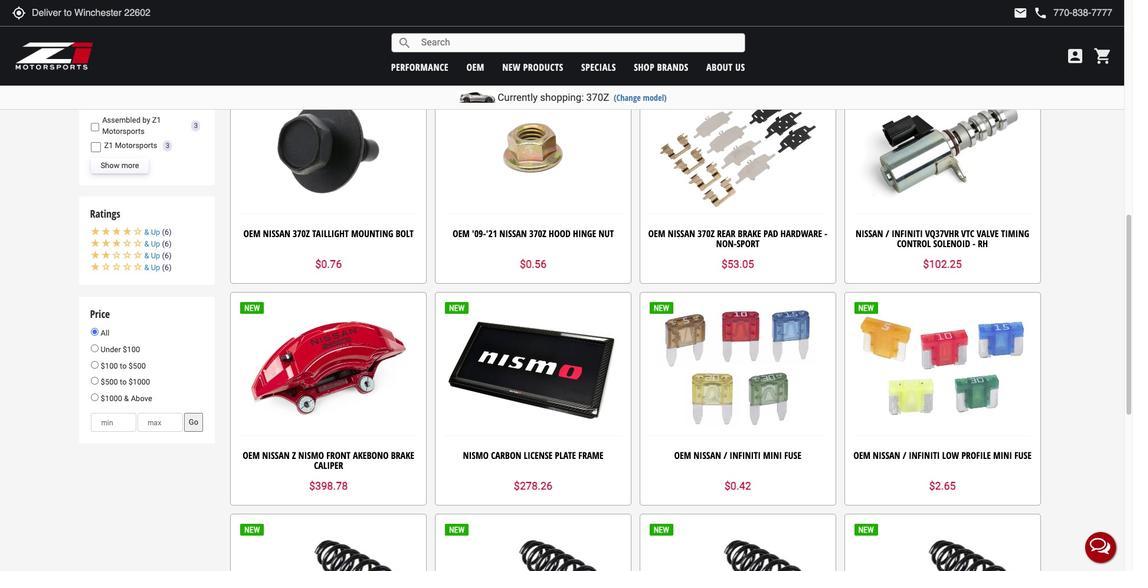Task type: vqa. For each thing, say whether or not it's contained in the screenshot.


Task type: describe. For each thing, give the bounding box(es) containing it.
oem for oem link
[[467, 61, 485, 73]]

rh
[[978, 238, 988, 250]]

$59.04
[[517, 36, 550, 48]]

370z for oem nissan 370z taillight mounting bolt
[[293, 227, 310, 240]]

$0.76
[[315, 258, 342, 270]]

z
[[292, 449, 296, 462]]

infiniti inside nissan / infiniti vq37vhr vtc valve timing control solenoid - rh
[[892, 227, 923, 240]]

mail
[[1014, 6, 1028, 20]]

all
[[99, 329, 109, 338]]

oem for oem nissan z nismo front akebono brake caliper
[[243, 449, 260, 462]]

$0.56
[[520, 258, 547, 270]]

/ for oem nissan / infiniti mini fuse
[[724, 449, 728, 462]]

vq37vhr
[[925, 227, 959, 240]]

to for $100
[[120, 362, 127, 370]]

valve
[[977, 227, 999, 240]]

1 vertical spatial nut
[[599, 227, 614, 240]]

oem for oem '09-'21 nissan 370z hood hinge nut
[[453, 227, 470, 240]]

currently
[[498, 92, 538, 103]]

by
[[142, 116, 150, 125]]

'21
[[486, 227, 497, 240]]

oem nissan 370z taillight mounting bolt
[[244, 227, 414, 240]]

license
[[524, 449, 553, 462]]

pad
[[764, 227, 778, 240]]

show
[[101, 161, 120, 170]]

new products
[[502, 61, 564, 73]]

nissan for oem nissan z nismo front akebono brake caliper
[[262, 449, 290, 462]]

taillight for nut
[[928, 5, 964, 18]]

assembled
[[102, 116, 140, 125]]

'09-
[[472, 227, 486, 240]]

3 for assembled by z1 motorsports
[[194, 122, 198, 130]]

low
[[943, 449, 959, 462]]

- inside nissan / infiniti vq37vhr vtc valve timing control solenoid - rh
[[973, 238, 976, 250]]

/ for oem nissan / infiniti rear brake rotor plug
[[707, 5, 711, 18]]

hinge
[[573, 227, 596, 240]]

min number field
[[91, 413, 136, 432]]

$2.65
[[929, 480, 956, 492]]

nissan for oem nissan 370z taillight mounting nut
[[878, 5, 906, 18]]

/ for oem nissan / infiniti low profile mini fuse
[[903, 449, 907, 462]]

oem nissan z nismo front akebono brake caliper
[[243, 449, 414, 472]]

mail link
[[1014, 6, 1028, 20]]

1 vertical spatial $500
[[101, 378, 118, 387]]

phone
[[1034, 6, 1048, 20]]

original equipment manufacturer
[[102, 91, 166, 111]]

infiniti for oem nissan / infiniti mini fuse
[[730, 449, 761, 462]]

timing
[[1001, 227, 1030, 240]]

nissan for oem nissan / infiniti rear brake rotor plug
[[678, 5, 705, 18]]

oem for oem nissan / infiniti mini fuse
[[674, 449, 692, 462]]

nissan for oem nissan 370z taillight mounting bolt
[[263, 227, 290, 240]]

transmission
[[511, 5, 567, 18]]

1 vertical spatial motorsports
[[115, 141, 157, 150]]

1 horizontal spatial $100
[[123, 345, 140, 354]]

nismo
[[298, 449, 324, 462]]

carbon
[[491, 449, 522, 462]]

brands
[[657, 61, 689, 73]]

new
[[502, 61, 521, 73]]

(change model) link
[[614, 92, 667, 103]]

oem for oem nissan 370z taillight mounting nut
[[859, 5, 876, 18]]

plug
[[729, 16, 747, 29]]

1 horizontal spatial $500
[[129, 362, 146, 370]]

2 fuse from the left
[[1015, 449, 1032, 462]]

to for $500
[[120, 378, 127, 387]]

hardware
[[781, 227, 822, 240]]

oem 370z / g37 transmission service kit - manual
[[450, 5, 617, 29]]

1 & up 6 from the top
[[144, 228, 169, 236]]

shopping_cart
[[1094, 47, 1113, 66]]

mail phone
[[1014, 6, 1048, 20]]

4 6 from the top
[[165, 263, 169, 272]]

motorsports inside assembled by z1 motorsports
[[102, 127, 145, 136]]

oem nissan / infiniti low profile mini fuse
[[854, 449, 1032, 462]]

caliper
[[314, 460, 343, 472]]

manufacturer
[[102, 102, 148, 111]]

taillight for bolt
[[312, 227, 349, 240]]

$1000 & above
[[99, 394, 152, 403]]

$102.25
[[923, 258, 962, 270]]

performance link
[[391, 61, 449, 73]]

2 up from the top
[[151, 239, 160, 248]]

brake inside oem nissan 370z rear brake pad hardware - non-sport
[[738, 227, 761, 240]]

$500 to $1000
[[99, 378, 150, 387]]

ratings
[[90, 207, 120, 221]]

nissan / infiniti vq37vhr vtc valve timing control solenoid - rh
[[856, 227, 1030, 250]]

infiniti for oem nissan / infiniti rear brake rotor plug
[[714, 5, 745, 18]]

oem nissan 370z rear brake pad hardware - non-sport
[[649, 227, 828, 250]]

show more button
[[91, 158, 149, 174]]

brake inside oem nissan / infiniti rear brake rotor plug
[[768, 5, 791, 18]]

shop brands
[[634, 61, 689, 73]]

370z for currently shopping: 370z (change model)
[[587, 92, 609, 103]]

1 fuse from the left
[[785, 449, 802, 462]]

currently shopping: 370z (change model)
[[498, 92, 667, 103]]

rotor
[[794, 5, 818, 18]]

equipment
[[130, 91, 166, 100]]

about us
[[707, 61, 745, 73]]

0 horizontal spatial z1
[[104, 141, 113, 150]]

front
[[326, 449, 351, 462]]

shopping_cart link
[[1091, 47, 1113, 66]]

z1 inside assembled by z1 motorsports
[[152, 116, 161, 125]]

my_location
[[12, 6, 26, 20]]

us
[[736, 61, 745, 73]]

oem nissan / infiniti mini fuse
[[674, 449, 802, 462]]

$1.66
[[725, 36, 751, 48]]

more
[[121, 161, 139, 170]]

nismo
[[463, 449, 489, 462]]

2 mini from the left
[[993, 449, 1012, 462]]

performance
[[391, 61, 449, 73]]

kit
[[600, 5, 612, 18]]

3 for z1 motorsports
[[166, 142, 170, 150]]

0 horizontal spatial $1000
[[101, 394, 122, 403]]

$53.05
[[722, 258, 754, 270]]

370z inside oem 370z / g37 transmission service kit - manual
[[469, 5, 486, 18]]

oem nissan / infiniti rear brake rotor plug
[[658, 5, 818, 29]]



Task type: locate. For each thing, give the bounding box(es) containing it.
infiniti
[[714, 5, 745, 18], [892, 227, 923, 240], [730, 449, 761, 462], [909, 449, 940, 462]]

0 horizontal spatial -
[[614, 5, 617, 18]]

0 vertical spatial nut
[[1011, 5, 1027, 18]]

oem for oem nissan / infiniti low profile mini fuse
[[854, 449, 871, 462]]

None radio
[[91, 377, 99, 385]]

$1000 up above
[[129, 378, 150, 387]]

brake right the akebono
[[391, 449, 414, 462]]

$500 up $500 to $1000
[[129, 362, 146, 370]]

new products link
[[502, 61, 564, 73]]

/ left plug
[[707, 5, 711, 18]]

infiniti up $1.66
[[714, 5, 745, 18]]

1 horizontal spatial brake
[[738, 227, 761, 240]]

$398.78
[[309, 480, 348, 492]]

go button
[[184, 413, 203, 432]]

0 horizontal spatial fuse
[[785, 449, 802, 462]]

2 to from the top
[[120, 378, 127, 387]]

- right hardware on the right top
[[825, 227, 828, 240]]

mounting for nut
[[967, 5, 1009, 18]]

0 vertical spatial taillight
[[928, 5, 964, 18]]

manual
[[517, 16, 550, 29]]

3 up from the top
[[151, 251, 160, 260]]

2 & up 6 from the top
[[144, 239, 169, 248]]

- right kit
[[614, 5, 617, 18]]

0 vertical spatial brake
[[768, 5, 791, 18]]

to down $100 to $500
[[120, 378, 127, 387]]

plate
[[555, 449, 576, 462]]

46
[[136, 77, 144, 85]]

nissan inside oem nissan / infiniti rear brake rotor plug
[[678, 5, 705, 18]]

oem for oem nissan / infiniti rear brake rotor plug
[[658, 5, 675, 18]]

/ inside nissan / infiniti vq37vhr vtc valve timing control solenoid - rh
[[886, 227, 890, 240]]

oem
[[450, 5, 467, 18], [658, 5, 675, 18], [859, 5, 876, 18], [467, 61, 485, 73], [244, 227, 261, 240], [453, 227, 470, 240], [649, 227, 666, 240], [243, 449, 260, 462], [674, 449, 692, 462], [854, 449, 871, 462]]

0 vertical spatial to
[[120, 362, 127, 370]]

about us link
[[707, 61, 745, 73]]

2 horizontal spatial -
[[973, 238, 976, 250]]

4 & up 6 from the top
[[144, 263, 169, 272]]

oem inside oem nissan z nismo front akebono brake caliper
[[243, 449, 260, 462]]

1 vertical spatial taillight
[[312, 227, 349, 240]]

show more
[[101, 161, 139, 170]]

search
[[398, 36, 412, 50]]

phone link
[[1034, 6, 1113, 20]]

infiniti inside oem nissan / infiniti rear brake rotor plug
[[714, 5, 745, 18]]

6
[[165, 228, 169, 236], [165, 239, 169, 248], [165, 251, 169, 260], [165, 263, 169, 272]]

profile
[[962, 449, 991, 462]]

motorsports
[[102, 127, 145, 136], [115, 141, 157, 150]]

1 vertical spatial $1000
[[101, 394, 122, 403]]

z1
[[152, 116, 161, 125], [104, 141, 113, 150]]

/ up $0.42
[[724, 449, 728, 462]]

shop brands link
[[634, 61, 689, 73]]

0 horizontal spatial mounting
[[351, 227, 393, 240]]

3 right the z1 motorsports
[[166, 142, 170, 150]]

service
[[569, 5, 598, 18]]

taillight
[[928, 5, 964, 18], [312, 227, 349, 240]]

1 horizontal spatial 3
[[194, 122, 198, 130]]

- for oem nissan 370z rear brake pad hardware - non-sport
[[825, 227, 828, 240]]

370z
[[469, 5, 486, 18], [908, 5, 925, 18], [587, 92, 609, 103], [293, 227, 310, 240], [529, 227, 547, 240], [698, 227, 715, 240]]

mounting for bolt
[[351, 227, 393, 240]]

0 vertical spatial rear
[[747, 5, 765, 18]]

0 horizontal spatial $100
[[101, 362, 118, 370]]

nut right hinge
[[599, 227, 614, 240]]

0 horizontal spatial mini
[[763, 449, 782, 462]]

rear inside oem nissan 370z rear brake pad hardware - non-sport
[[717, 227, 736, 240]]

3 & up 6 from the top
[[144, 251, 169, 260]]

brake left rotor
[[768, 5, 791, 18]]

z1 motorsports
[[104, 141, 157, 150]]

$1000
[[129, 378, 150, 387], [101, 394, 122, 403]]

max number field
[[138, 413, 183, 432]]

1 vertical spatial z1
[[104, 141, 113, 150]]

1 horizontal spatial $1000
[[129, 378, 150, 387]]

control
[[897, 238, 931, 250]]

infiniti left vq37vhr on the right top
[[892, 227, 923, 240]]

bolt
[[396, 227, 414, 240]]

0 vertical spatial mounting
[[967, 5, 1009, 18]]

original
[[102, 91, 128, 100]]

shopping:
[[540, 92, 584, 103]]

about
[[707, 61, 733, 73]]

1 horizontal spatial taillight
[[928, 5, 964, 18]]

price
[[90, 307, 110, 321]]

nissan for oem nissan / infiniti low profile mini fuse
[[873, 449, 901, 462]]

brake inside oem nissan z nismo front akebono brake caliper
[[391, 449, 414, 462]]

1 horizontal spatial z1
[[152, 116, 161, 125]]

0 vertical spatial $500
[[129, 362, 146, 370]]

1 vertical spatial to
[[120, 378, 127, 387]]

1 horizontal spatial mini
[[993, 449, 1012, 462]]

infiniti for oem nissan / infiniti low profile mini fuse
[[909, 449, 940, 462]]

0 horizontal spatial taillight
[[312, 227, 349, 240]]

/ inside oem 370z / g37 transmission service kit - manual
[[488, 5, 492, 18]]

nissan for oem nissan 370z rear brake pad hardware - non-sport
[[668, 227, 695, 240]]

1 horizontal spatial mounting
[[967, 5, 1009, 18]]

nissan inside nissan / infiniti vq37vhr vtc valve timing control solenoid - rh
[[856, 227, 884, 240]]

None radio
[[91, 328, 99, 336], [91, 345, 99, 352], [91, 361, 99, 369], [91, 394, 99, 401], [91, 328, 99, 336], [91, 345, 99, 352], [91, 361, 99, 369], [91, 394, 99, 401]]

nut left phone
[[1011, 5, 1027, 18]]

motorsports down assembled by z1 motorsports
[[115, 141, 157, 150]]

1 vertical spatial rear
[[717, 227, 736, 240]]

oem for oem 370z / g37 transmission service kit - manual
[[450, 5, 467, 18]]

- inside oem 370z / g37 transmission service kit - manual
[[614, 5, 617, 18]]

-
[[614, 5, 617, 18], [825, 227, 828, 240], [973, 238, 976, 250]]

/ inside oem nissan / infiniti rear brake rotor plug
[[707, 5, 711, 18]]

/ left the low on the bottom right
[[903, 449, 907, 462]]

rear
[[747, 5, 765, 18], [717, 227, 736, 240]]

z1 right the by in the left of the page
[[152, 116, 161, 125]]

0 vertical spatial $1000
[[129, 378, 150, 387]]

nissan
[[678, 5, 705, 18], [878, 5, 906, 18], [104, 76, 128, 85], [263, 227, 290, 240], [500, 227, 527, 240], [668, 227, 695, 240], [856, 227, 884, 240], [262, 449, 290, 462], [694, 449, 721, 462], [873, 449, 901, 462]]

None checkbox
[[91, 77, 101, 87], [91, 122, 99, 132], [91, 142, 101, 152], [91, 77, 101, 87], [91, 122, 99, 132], [91, 142, 101, 152]]

0 vertical spatial motorsports
[[102, 127, 145, 136]]

go
[[189, 418, 198, 427]]

specials
[[581, 61, 616, 73]]

hood
[[549, 227, 571, 240]]

to up $500 to $1000
[[120, 362, 127, 370]]

nismo carbon license plate frame
[[463, 449, 604, 462]]

non-
[[716, 238, 737, 250]]

oem inside oem nissan / infiniti rear brake rotor plug
[[658, 5, 675, 18]]

370z for oem nissan 370z taillight mounting nut
[[908, 5, 925, 18]]

2 vertical spatial brake
[[391, 449, 414, 462]]

brake
[[768, 5, 791, 18], [738, 227, 761, 240], [391, 449, 414, 462]]

account_box link
[[1063, 47, 1088, 66]]

0 vertical spatial $100
[[123, 345, 140, 354]]

0 horizontal spatial $500
[[101, 378, 118, 387]]

motorsports down assembled
[[102, 127, 145, 136]]

solenoid
[[934, 238, 971, 250]]

0 horizontal spatial nut
[[599, 227, 614, 240]]

1 6 from the top
[[165, 228, 169, 236]]

nissan inside oem nissan 370z rear brake pad hardware - non-sport
[[668, 227, 695, 240]]

g37
[[495, 5, 508, 18]]

brake left pad
[[738, 227, 761, 240]]

1 up from the top
[[151, 228, 160, 236]]

0 horizontal spatial 3
[[166, 142, 170, 150]]

1 horizontal spatial nut
[[1011, 5, 1027, 18]]

- inside oem nissan 370z rear brake pad hardware - non-sport
[[825, 227, 828, 240]]

1 vertical spatial mounting
[[351, 227, 393, 240]]

mounting left mail link
[[967, 5, 1009, 18]]

fuse
[[785, 449, 802, 462], [1015, 449, 1032, 462]]

/ left g37
[[488, 5, 492, 18]]

0 horizontal spatial rear
[[717, 227, 736, 240]]

z1 up show
[[104, 141, 113, 150]]

370z for oem nissan 370z rear brake pad hardware - non-sport
[[698, 227, 715, 240]]

oem nissan 370z taillight mounting nut
[[859, 5, 1027, 18]]

infiniti left the low on the bottom right
[[909, 449, 940, 462]]

$100 up $100 to $500
[[123, 345, 140, 354]]

assembled by z1 motorsports
[[102, 116, 161, 136]]

vtc
[[962, 227, 975, 240]]

1 to from the top
[[120, 362, 127, 370]]

1 vertical spatial $100
[[101, 362, 118, 370]]

/ for oem 370z / g37 transmission service kit - manual
[[488, 5, 492, 18]]

oem for oem nissan 370z rear brake pad hardware - non-sport
[[649, 227, 666, 240]]

3 6 from the top
[[165, 251, 169, 260]]

account_box
[[1066, 47, 1085, 66]]

2 6 from the top
[[165, 239, 169, 248]]

$0.42
[[725, 480, 751, 492]]

/
[[488, 5, 492, 18], [707, 5, 711, 18], [886, 227, 890, 240], [724, 449, 728, 462], [903, 449, 907, 462]]

370z inside oem nissan 370z rear brake pad hardware - non-sport
[[698, 227, 715, 240]]

infiniti up $0.42
[[730, 449, 761, 462]]

akebono
[[353, 449, 389, 462]]

$100 to $500
[[99, 362, 146, 370]]

1 vertical spatial 3
[[166, 142, 170, 150]]

nissan inside oem nissan z nismo front akebono brake caliper
[[262, 449, 290, 462]]

nissan for oem nissan / infiniti mini fuse
[[694, 449, 721, 462]]

4 up from the top
[[151, 263, 160, 272]]

rear left sport
[[717, 227, 736, 240]]

brand
[[90, 56, 115, 70]]

1 vertical spatial brake
[[738, 227, 761, 240]]

mounting
[[967, 5, 1009, 18], [351, 227, 393, 240]]

oem inside oem nissan 370z rear brake pad hardware - non-sport
[[649, 227, 666, 240]]

under  $100
[[99, 345, 140, 354]]

0 vertical spatial z1
[[152, 116, 161, 125]]

rear inside oem nissan / infiniti rear brake rotor plug
[[747, 5, 765, 18]]

1 horizontal spatial rear
[[747, 5, 765, 18]]

0 vertical spatial 3
[[194, 122, 198, 130]]

Search search field
[[412, 34, 745, 52]]

oem inside oem 370z / g37 transmission service kit - manual
[[450, 5, 467, 18]]

mounting left bolt
[[351, 227, 393, 240]]

up
[[151, 228, 160, 236], [151, 239, 160, 248], [151, 251, 160, 260], [151, 263, 160, 272]]

$100 down under
[[101, 362, 118, 370]]

nut
[[1011, 5, 1027, 18], [599, 227, 614, 240]]

1 horizontal spatial -
[[825, 227, 828, 240]]

$1000 down $500 to $1000
[[101, 394, 122, 403]]

$500 down $100 to $500
[[101, 378, 118, 387]]

z1 motorsports logo image
[[15, 41, 94, 71]]

$278.26
[[514, 480, 553, 492]]

2 horizontal spatial brake
[[768, 5, 791, 18]]

3
[[194, 122, 198, 130], [166, 142, 170, 150]]

above
[[131, 394, 152, 403]]

frame
[[579, 449, 604, 462]]

oem for oem nissan 370z taillight mounting bolt
[[244, 227, 261, 240]]

- left 'rh'
[[973, 238, 976, 250]]

1 mini from the left
[[763, 449, 782, 462]]

specials link
[[581, 61, 616, 73]]

/ left control in the top right of the page
[[886, 227, 890, 240]]

rear up $1.66
[[747, 5, 765, 18]]

1 horizontal spatial fuse
[[1015, 449, 1032, 462]]

- for oem 370z / g37 transmission service kit - manual
[[614, 5, 617, 18]]

3 right the by in the left of the page
[[194, 122, 198, 130]]

0 horizontal spatial brake
[[391, 449, 414, 462]]

sport
[[737, 238, 760, 250]]



